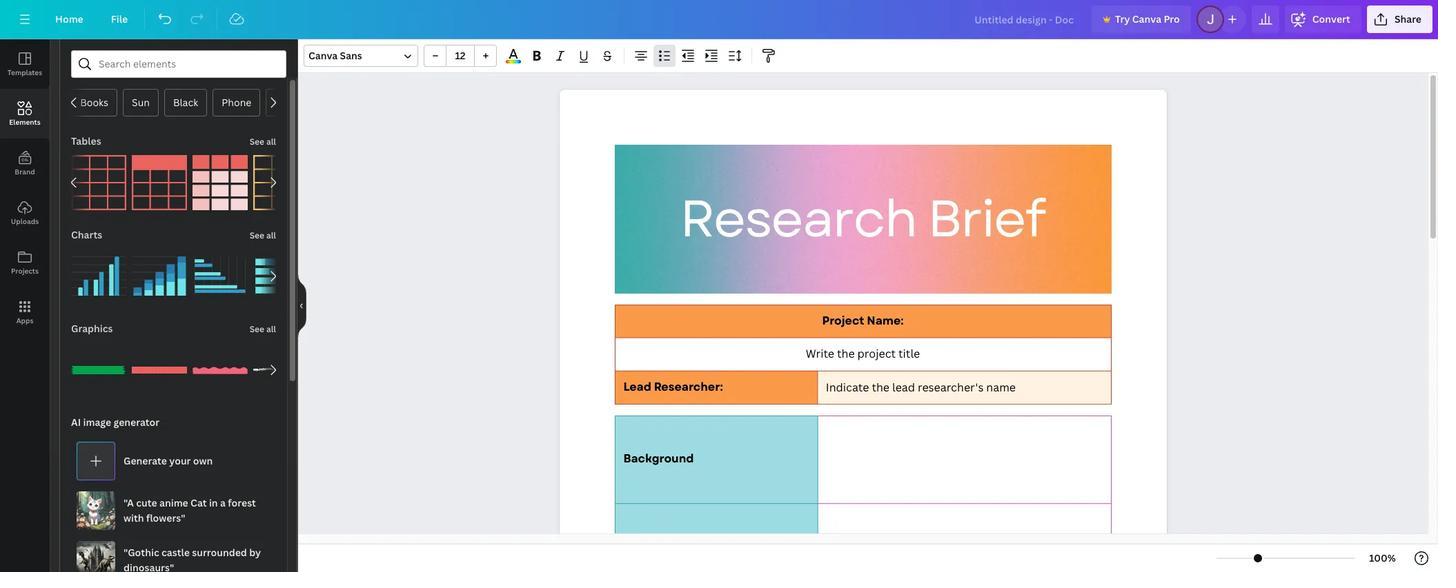 Task type: vqa. For each thing, say whether or not it's contained in the screenshot.
the right e
no



Task type: describe. For each thing, give the bounding box(es) containing it.
try canva pro button
[[1092, 6, 1191, 33]]

share button
[[1367, 6, 1433, 33]]

brand button
[[0, 139, 50, 188]]

playful decorative wavy banner image
[[193, 343, 248, 398]]

anime
[[159, 497, 188, 510]]

phone
[[222, 96, 251, 109]]

canva sans button
[[304, 45, 418, 67]]

projects button
[[0, 238, 50, 288]]

uploads
[[11, 217, 39, 226]]

sans
[[340, 49, 362, 62]]

Research Brief text field
[[559, 90, 1167, 573]]

tables
[[71, 135, 101, 148]]

Design title text field
[[964, 6, 1086, 33]]

easter banner image
[[132, 343, 187, 398]]

cat
[[191, 497, 207, 510]]

1 add this table to the canvas image from the left
[[71, 155, 126, 210]]

try canva pro
[[1115, 12, 1180, 26]]

a
[[220, 497, 226, 510]]

3 add this table to the canvas image from the left
[[193, 155, 248, 210]]

"a cute anime cat in a forest with flowers"
[[124, 497, 256, 525]]

graphics button
[[70, 315, 114, 343]]

brief
[[927, 182, 1045, 257]]

wanted posters button
[[266, 89, 357, 117]]

books
[[80, 96, 108, 109]]

apps
[[16, 316, 33, 326]]

generate
[[124, 455, 167, 468]]

sun
[[132, 96, 150, 109]]

see for graphics
[[250, 324, 264, 335]]

apps button
[[0, 288, 50, 337]]

playful decorative ribbon banner image
[[71, 343, 126, 398]]

black
[[173, 96, 198, 109]]

surrounded
[[192, 547, 247, 560]]

see all button for graphics
[[248, 315, 277, 343]]

see all button for tables
[[248, 128, 277, 155]]

"gothic
[[124, 547, 159, 560]]

research brief
[[680, 182, 1045, 257]]

charts
[[71, 228, 102, 242]]

file button
[[100, 6, 139, 33]]

100%
[[1369, 552, 1396, 565]]

wanted posters
[[275, 96, 348, 109]]

books button
[[71, 89, 117, 117]]

see all for graphics
[[250, 324, 276, 335]]



Task type: locate. For each thing, give the bounding box(es) containing it.
0 vertical spatial see
[[250, 136, 264, 148]]

generator
[[114, 416, 160, 429]]

group
[[424, 45, 497, 67], [71, 241, 126, 304], [132, 241, 187, 304], [193, 241, 248, 304], [253, 249, 308, 304], [71, 335, 126, 398], [132, 343, 187, 398], [193, 343, 248, 398], [253, 343, 308, 398]]

0 vertical spatial all
[[266, 136, 276, 148]]

main menu bar
[[0, 0, 1438, 39]]

all for graphics
[[266, 324, 276, 335]]

flowers"
[[146, 512, 185, 525]]

3 see all button from the top
[[248, 315, 277, 343]]

add this table to the canvas image
[[71, 155, 126, 210], [132, 155, 187, 210], [193, 155, 248, 210], [253, 155, 308, 210]]

0 horizontal spatial canva
[[308, 49, 338, 62]]

2 all from the top
[[266, 230, 276, 242]]

forest
[[228, 497, 256, 510]]

dinosaurs"
[[124, 562, 174, 573]]

posters
[[313, 96, 348, 109]]

with
[[124, 512, 144, 525]]

share
[[1395, 12, 1422, 26]]

image
[[83, 416, 111, 429]]

charts button
[[70, 222, 104, 249]]

file
[[111, 12, 128, 26]]

all for charts
[[266, 230, 276, 242]]

elements button
[[0, 89, 50, 139]]

2 vertical spatial see all
[[250, 324, 276, 335]]

1 horizontal spatial canva
[[1132, 12, 1161, 26]]

1 see all button from the top
[[248, 128, 277, 155]]

sun button
[[123, 89, 159, 117]]

templates
[[7, 68, 42, 77]]

2 vertical spatial see
[[250, 324, 264, 335]]

ai image generator
[[71, 416, 160, 429]]

2 add this table to the canvas image from the left
[[132, 155, 187, 210]]

"a
[[124, 497, 134, 510]]

0 vertical spatial canva
[[1132, 12, 1161, 26]]

convert
[[1312, 12, 1350, 26]]

by
[[249, 547, 261, 560]]

side panel tab list
[[0, 39, 50, 337]]

canva inside try canva pro button
[[1132, 12, 1161, 26]]

1 all from the top
[[266, 136, 276, 148]]

all
[[266, 136, 276, 148], [266, 230, 276, 242], [266, 324, 276, 335]]

ai
[[71, 416, 81, 429]]

convert button
[[1285, 6, 1361, 33]]

2 vertical spatial all
[[266, 324, 276, 335]]

wanted
[[275, 96, 311, 109]]

torn paper banner with space for text image
[[253, 343, 308, 398]]

0 vertical spatial see all button
[[248, 128, 277, 155]]

templates button
[[0, 39, 50, 89]]

0 vertical spatial see all
[[250, 136, 276, 148]]

see all button for charts
[[248, 222, 277, 249]]

elements
[[9, 117, 41, 127]]

1 see all from the top
[[250, 136, 276, 148]]

4 add this table to the canvas image from the left
[[253, 155, 308, 210]]

3 see from the top
[[250, 324, 264, 335]]

cute
[[136, 497, 157, 510]]

1 vertical spatial canva
[[308, 49, 338, 62]]

try
[[1115, 12, 1130, 26]]

canva right the 'try'
[[1132, 12, 1161, 26]]

– – number field
[[451, 49, 470, 62]]

castle
[[162, 547, 190, 560]]

2 see from the top
[[250, 230, 264, 242]]

2 vertical spatial see all button
[[248, 315, 277, 343]]

1 vertical spatial see all
[[250, 230, 276, 242]]

2 see all from the top
[[250, 230, 276, 242]]

1 vertical spatial see all button
[[248, 222, 277, 249]]

tables button
[[70, 128, 103, 155]]

2 see all button from the top
[[248, 222, 277, 249]]

phone button
[[213, 89, 260, 117]]

Search elements search field
[[99, 51, 259, 77]]

projects
[[11, 266, 39, 276]]

see all for tables
[[250, 136, 276, 148]]

black button
[[164, 89, 207, 117]]

research
[[680, 182, 916, 257]]

pro
[[1164, 12, 1180, 26]]

3 all from the top
[[266, 324, 276, 335]]

generate your own
[[124, 455, 213, 468]]

see for charts
[[250, 230, 264, 242]]

see all button
[[248, 128, 277, 155], [248, 222, 277, 249], [248, 315, 277, 343]]

see all for charts
[[250, 230, 276, 242]]

1 vertical spatial see
[[250, 230, 264, 242]]

see for tables
[[250, 136, 264, 148]]

see all
[[250, 136, 276, 148], [250, 230, 276, 242], [250, 324, 276, 335]]

"gothic castle surrounded by dinosaurs"
[[124, 547, 261, 573]]

uploads button
[[0, 188, 50, 238]]

your
[[169, 455, 191, 468]]

own
[[193, 455, 213, 468]]

brand
[[15, 167, 35, 177]]

in
[[209, 497, 218, 510]]

canva
[[1132, 12, 1161, 26], [308, 49, 338, 62]]

3 see all from the top
[[250, 324, 276, 335]]

hide image
[[297, 273, 306, 339]]

home link
[[44, 6, 94, 33]]

see
[[250, 136, 264, 148], [250, 230, 264, 242], [250, 324, 264, 335]]

canva inside canva sans dropdown button
[[308, 49, 338, 62]]

1 see from the top
[[250, 136, 264, 148]]

canva sans
[[308, 49, 362, 62]]

1 vertical spatial all
[[266, 230, 276, 242]]

color range image
[[506, 60, 521, 63]]

100% button
[[1360, 548, 1405, 570]]

canva left sans
[[308, 49, 338, 62]]

all for tables
[[266, 136, 276, 148]]

graphics
[[71, 322, 113, 335]]

home
[[55, 12, 83, 26]]



